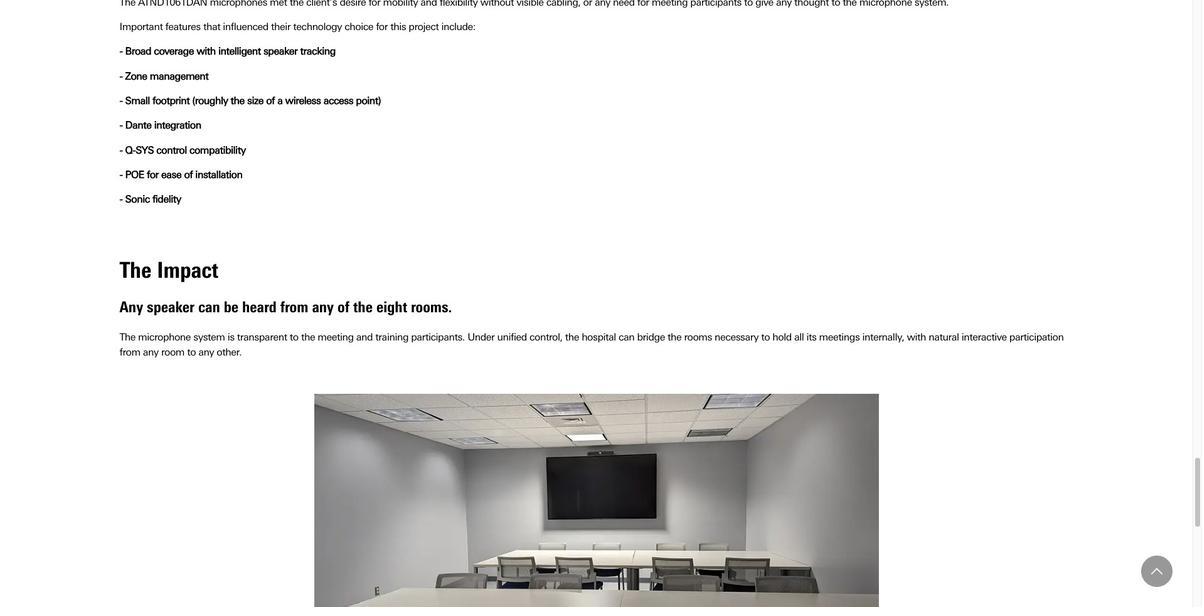 Task type: vqa. For each thing, say whether or not it's contained in the screenshot.
2nd MUTING from right
no



Task type: describe. For each thing, give the bounding box(es) containing it.
hospital
[[582, 331, 616, 343]]

meetings
[[819, 331, 860, 343]]

tracking
[[300, 45, 336, 57]]

interactive
[[962, 331, 1007, 343]]

- q-sys control compatibility
[[120, 144, 246, 156]]

from inside the microphone system is transparent to the meeting and training participants. under unified control, the hospital can bridge the rooms necessary to hold all its meetings internally, with natural interactive participation from any room to any other.
[[120, 346, 140, 358]]

other.
[[217, 346, 242, 358]]

footprint
[[152, 95, 190, 107]]

participants.
[[411, 331, 465, 343]]

0 vertical spatial from
[[280, 298, 308, 316]]

size
[[247, 95, 264, 107]]

the for the microphone system is transparent to the meeting and training participants. under unified control, the hospital can bridge the rooms necessary to hold all its meetings internally, with natural interactive participation from any room to any other.
[[120, 331, 135, 343]]

be
[[224, 298, 238, 316]]

the right the bridge
[[668, 331, 682, 343]]

compatibility
[[189, 144, 246, 156]]

the microphone system is transparent to the meeting and training participants. under unified control, the hospital can bridge the rooms necessary to hold all its meetings internally, with natural interactive participation from any room to any other.
[[120, 331, 1064, 358]]

any
[[120, 298, 143, 316]]

- for - sonic fidelity
[[120, 194, 123, 205]]

0 vertical spatial can
[[198, 298, 220, 316]]

0 vertical spatial for
[[376, 21, 388, 33]]

features
[[165, 21, 201, 33]]

coverage
[[154, 45, 194, 57]]

necessary
[[715, 331, 759, 343]]

impact
[[157, 257, 218, 284]]

this
[[390, 21, 406, 33]]

include:
[[441, 21, 476, 33]]

control
[[156, 144, 187, 156]]

- sonic fidelity
[[120, 194, 181, 205]]

participation
[[1009, 331, 1064, 343]]

heard
[[242, 298, 276, 316]]

- for - small footprint (roughly the size of a wireless access point)
[[120, 95, 123, 107]]

dante
[[125, 119, 152, 131]]

- dante integration
[[120, 119, 201, 131]]

1 vertical spatial for
[[147, 169, 159, 181]]

0 horizontal spatial with
[[196, 45, 216, 57]]

small
[[125, 95, 150, 107]]

installation
[[195, 169, 242, 181]]

project
[[409, 21, 439, 33]]

the impact
[[120, 257, 218, 284]]

1 horizontal spatial any
[[198, 346, 214, 358]]

meeting
[[318, 331, 354, 343]]

their
[[271, 21, 291, 33]]

0 horizontal spatial to
[[187, 346, 196, 358]]

with inside the microphone system is transparent to the meeting and training participants. under unified control, the hospital can bridge the rooms necessary to hold all its meetings internally, with natural interactive participation from any room to any other.
[[907, 331, 926, 343]]

1 horizontal spatial to
[[290, 331, 298, 343]]

the left size
[[231, 95, 245, 107]]

2 horizontal spatial any
[[312, 298, 334, 316]]

2 horizontal spatial to
[[761, 331, 770, 343]]

can inside the microphone system is transparent to the meeting and training participants. under unified control, the hospital can bridge the rooms necessary to hold all its meetings internally, with natural interactive participation from any room to any other.
[[619, 331, 635, 343]]

0 horizontal spatial any
[[143, 346, 159, 358]]

- small footprint (roughly the size of a wireless access point)
[[120, 95, 381, 107]]

technology
[[293, 21, 342, 33]]

- for - q-sys control compatibility
[[120, 144, 123, 156]]

access
[[323, 95, 353, 107]]

important features that influenced their technology choice for this project include:
[[120, 21, 476, 33]]

natural
[[929, 331, 959, 343]]

the left eight on the left
[[353, 298, 373, 316]]

its
[[806, 331, 816, 343]]

and
[[356, 331, 373, 343]]

- for - dante integration
[[120, 119, 123, 131]]

bridge
[[637, 331, 665, 343]]

control,
[[529, 331, 563, 343]]

- poe for ease of installation
[[120, 169, 242, 181]]

the right control,
[[565, 331, 579, 343]]

poe
[[125, 169, 144, 181]]

sys
[[136, 144, 154, 156]]

arrow up image
[[1151, 566, 1163, 577]]



Task type: locate. For each thing, give the bounding box(es) containing it.
the for the impact
[[120, 257, 151, 284]]

to down any speaker can be heard from any of the eight rooms.
[[290, 331, 298, 343]]

0 vertical spatial the
[[120, 257, 151, 284]]

0 vertical spatial of
[[266, 95, 275, 107]]

integration
[[154, 119, 201, 131]]

1 - from the top
[[120, 45, 123, 57]]

any up meeting
[[312, 298, 334, 316]]

training
[[375, 331, 408, 343]]

3 - from the top
[[120, 95, 123, 107]]

management
[[150, 70, 209, 82]]

1 horizontal spatial of
[[266, 95, 275, 107]]

1 vertical spatial the
[[120, 331, 135, 343]]

for right 'poe' at top
[[147, 169, 159, 181]]

- left small
[[120, 95, 123, 107]]

to
[[290, 331, 298, 343], [761, 331, 770, 343], [187, 346, 196, 358]]

microphone
[[138, 331, 191, 343]]

under
[[467, 331, 495, 343]]

(roughly
[[192, 95, 228, 107]]

to left hold
[[761, 331, 770, 343]]

of
[[266, 95, 275, 107], [184, 169, 193, 181], [338, 298, 349, 316]]

transparent
[[237, 331, 287, 343]]

2 - from the top
[[120, 70, 123, 82]]

hold
[[772, 331, 792, 343]]

from
[[280, 298, 308, 316], [120, 346, 140, 358]]

point)
[[356, 95, 381, 107]]

of right ease
[[184, 169, 193, 181]]

5 - from the top
[[120, 144, 123, 156]]

system
[[193, 331, 225, 343]]

- for - zone management
[[120, 70, 123, 82]]

- left 'poe' at top
[[120, 169, 123, 181]]

intelligent
[[218, 45, 261, 57]]

- for - poe for ease of installation
[[120, 169, 123, 181]]

influenced
[[223, 21, 268, 33]]

to right room
[[187, 346, 196, 358]]

1 vertical spatial from
[[120, 346, 140, 358]]

1 horizontal spatial with
[[907, 331, 926, 343]]

0 horizontal spatial from
[[120, 346, 140, 358]]

for
[[376, 21, 388, 33], [147, 169, 159, 181]]

- left q-
[[120, 144, 123, 156]]

4 - from the top
[[120, 119, 123, 131]]

eight
[[376, 298, 407, 316]]

of up meeting
[[338, 298, 349, 316]]

0 horizontal spatial can
[[198, 298, 220, 316]]

the left meeting
[[301, 331, 315, 343]]

the
[[120, 257, 151, 284], [120, 331, 135, 343]]

wireless
[[285, 95, 321, 107]]

unified
[[497, 331, 527, 343]]

the down any
[[120, 331, 135, 343]]

of left a
[[266, 95, 275, 107]]

internally,
[[862, 331, 904, 343]]

with down that
[[196, 45, 216, 57]]

with
[[196, 45, 216, 57], [907, 331, 926, 343]]

- left dante
[[120, 119, 123, 131]]

can left be
[[198, 298, 220, 316]]

- zone management
[[120, 70, 209, 82]]

broad
[[125, 45, 151, 57]]

from right heard
[[280, 298, 308, 316]]

rooms.
[[411, 298, 452, 316]]

1 horizontal spatial speaker
[[263, 45, 298, 57]]

any down system
[[198, 346, 214, 358]]

a
[[277, 95, 283, 107]]

ease
[[161, 169, 181, 181]]

1 vertical spatial with
[[907, 331, 926, 343]]

2 the from the top
[[120, 331, 135, 343]]

- left zone
[[120, 70, 123, 82]]

speaker up microphone
[[147, 298, 194, 316]]

from down microphone
[[120, 346, 140, 358]]

- left broad
[[120, 45, 123, 57]]

2 vertical spatial of
[[338, 298, 349, 316]]

is
[[228, 331, 234, 343]]

for left this
[[376, 21, 388, 33]]

sonic
[[125, 194, 150, 205]]

that
[[203, 21, 220, 33]]

6 - from the top
[[120, 169, 123, 181]]

any
[[312, 298, 334, 316], [143, 346, 159, 358], [198, 346, 214, 358]]

the inside the microphone system is transparent to the meeting and training participants. under unified control, the hospital can bridge the rooms necessary to hold all its meetings internally, with natural interactive participation from any room to any other.
[[120, 331, 135, 343]]

0 vertical spatial speaker
[[263, 45, 298, 57]]

the up any
[[120, 257, 151, 284]]

rooms
[[684, 331, 712, 343]]

0 horizontal spatial of
[[184, 169, 193, 181]]

any down microphone
[[143, 346, 159, 358]]

1 vertical spatial speaker
[[147, 298, 194, 316]]

2 horizontal spatial of
[[338, 298, 349, 316]]

- for - broad coverage with intelligent speaker tracking
[[120, 45, 123, 57]]

0 horizontal spatial for
[[147, 169, 159, 181]]

1 the from the top
[[120, 257, 151, 284]]

-
[[120, 45, 123, 57], [120, 70, 123, 82], [120, 95, 123, 107], [120, 119, 123, 131], [120, 144, 123, 156], [120, 169, 123, 181], [120, 194, 123, 205]]

7 - from the top
[[120, 194, 123, 205]]

speaker
[[263, 45, 298, 57], [147, 298, 194, 316]]

all
[[794, 331, 804, 343]]

1 horizontal spatial can
[[619, 331, 635, 343]]

- left sonic
[[120, 194, 123, 205]]

any speaker can be heard from any of the eight rooms.
[[120, 298, 452, 316]]

0 vertical spatial with
[[196, 45, 216, 57]]

1 vertical spatial of
[[184, 169, 193, 181]]

1 horizontal spatial for
[[376, 21, 388, 33]]

important
[[120, 21, 163, 33]]

fidelity
[[152, 194, 181, 205]]

with left natural
[[907, 331, 926, 343]]

1 horizontal spatial from
[[280, 298, 308, 316]]

1 vertical spatial can
[[619, 331, 635, 343]]

zone
[[125, 70, 147, 82]]

the
[[231, 95, 245, 107], [353, 298, 373, 316], [301, 331, 315, 343], [565, 331, 579, 343], [668, 331, 682, 343]]

speaker down their
[[263, 45, 298, 57]]

0 horizontal spatial speaker
[[147, 298, 194, 316]]

- broad coverage with intelligent speaker tracking
[[120, 45, 336, 57]]

room
[[161, 346, 184, 358]]

can
[[198, 298, 220, 316], [619, 331, 635, 343]]

q-
[[125, 144, 136, 156]]

can left the bridge
[[619, 331, 635, 343]]

choice
[[345, 21, 373, 33]]



